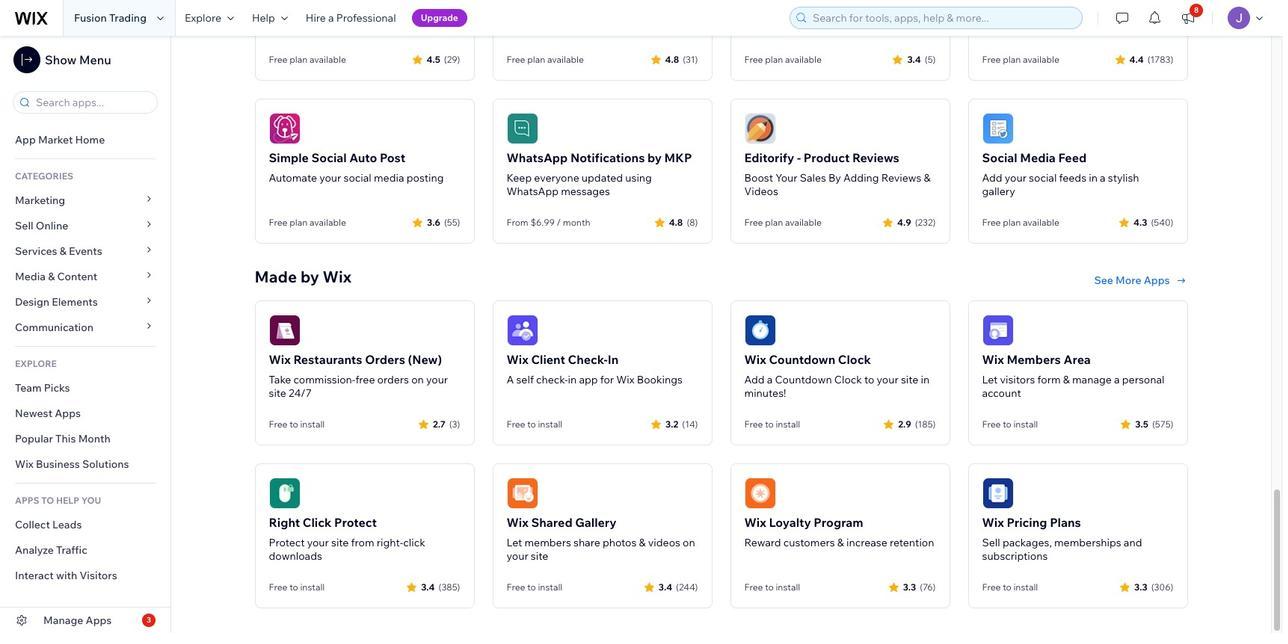Task type: vqa. For each thing, say whether or not it's contained in the screenshot.


Task type: describe. For each thing, give the bounding box(es) containing it.
communication
[[15, 321, 96, 334]]

with
[[56, 569, 77, 583]]

free to install for members
[[983, 419, 1039, 430]]

available for 4.3 (540)
[[1023, 217, 1060, 228]]

free for wix client check-in
[[507, 419, 525, 430]]

personal
[[1123, 373, 1165, 386]]

memberships
[[1055, 536, 1122, 550]]

3.5
[[1136, 419, 1149, 430]]

(1783)
[[1148, 54, 1174, 65]]

‑
[[797, 150, 801, 165]]

sell online link
[[0, 213, 171, 239]]

fusion
[[74, 11, 107, 25]]

(244)
[[676, 582, 698, 593]]

3.2
[[666, 419, 679, 430]]

3
[[147, 616, 151, 625]]

home
[[75, 133, 105, 147]]

videos
[[745, 185, 779, 198]]

media inside media & content link
[[15, 270, 46, 284]]

social inside simple social auto post automate your social media posting
[[312, 150, 347, 165]]

site inside right click protect protect your site from right-click downloads
[[331, 536, 349, 550]]

wix members area icon image
[[983, 315, 1014, 346]]

interact
[[15, 569, 54, 583]]

to for right click protect
[[290, 582, 298, 593]]

1 whatsapp from the top
[[507, 150, 568, 165]]

month
[[78, 432, 111, 446]]

0 vertical spatial countdown
[[769, 352, 836, 367]]

& inside wix members area let visitors form & manage a personal account
[[1063, 373, 1070, 386]]

install for countdown
[[776, 419, 801, 430]]

interact with visitors
[[15, 569, 117, 583]]

app market home link
[[0, 127, 171, 153]]

a
[[507, 373, 514, 386]]

social media feed add your social feeds in a stylish gallery
[[983, 150, 1140, 198]]

marketing link
[[0, 188, 171, 213]]

free right (31)
[[745, 54, 763, 65]]

check-
[[536, 373, 568, 386]]

wix for wix client check-in
[[507, 352, 529, 367]]

videos
[[648, 536, 681, 550]]

sell inside sidebar element
[[15, 219, 33, 233]]

free for editorify ‑ product reviews
[[745, 217, 763, 228]]

4.8 (31)
[[665, 54, 698, 65]]

hire a professional link
[[297, 0, 405, 36]]

wix pricing plans icon image
[[983, 478, 1014, 509]]

media & content link
[[0, 264, 171, 289]]

wix right for
[[617, 373, 635, 386]]

increase
[[847, 536, 888, 550]]

a inside wix members area let visitors form & manage a personal account
[[1115, 373, 1120, 386]]

show
[[45, 52, 77, 67]]

(575)
[[1153, 419, 1174, 430]]

auto
[[350, 150, 377, 165]]

install for loyalty
[[776, 582, 801, 593]]

4.3
[[1134, 217, 1148, 228]]

in for check-
[[568, 373, 577, 386]]

wix business solutions link
[[0, 452, 171, 477]]

4.4 (1783)
[[1130, 54, 1174, 65]]

collect leads link
[[0, 512, 171, 538]]

business
[[36, 458, 80, 471]]

services
[[15, 245, 57, 258]]

visitors
[[80, 569, 117, 583]]

a right hire at the top left
[[328, 11, 334, 25]]

your inside social media feed add your social feeds in a stylish gallery
[[1005, 171, 1027, 185]]

upgrade button
[[412, 9, 467, 27]]

to inside wix countdown clock add a countdown clock to your site in minutes!
[[865, 373, 875, 386]]

& inside editorify ‑ product reviews boost your sales by adding reviews & videos
[[924, 171, 931, 185]]

click
[[403, 536, 425, 550]]

social media feed icon image
[[983, 113, 1014, 144]]

team picks link
[[0, 376, 171, 401]]

photos
[[603, 536, 637, 550]]

right click protect icon image
[[269, 478, 300, 509]]

product
[[804, 150, 850, 165]]

your inside the wix shared gallery let members share photos & videos on your site
[[507, 550, 529, 563]]

3.4 for wix shared gallery
[[659, 582, 673, 593]]

client
[[531, 352, 565, 367]]

free right (5)
[[983, 54, 1001, 65]]

free for wix restaurants orders (new)
[[269, 419, 288, 430]]

you
[[81, 495, 101, 506]]

4.9 (232)
[[898, 217, 936, 228]]

help
[[56, 495, 79, 506]]

(new)
[[408, 352, 442, 367]]

analyze
[[15, 544, 54, 557]]

wix for wix shared gallery
[[507, 515, 529, 530]]

your inside wix restaurants orders (new) take commission-free orders on your site 24/7
[[426, 373, 448, 386]]

to for wix loyalty program
[[765, 582, 774, 593]]

editorify ‑ product reviews icon image
[[745, 113, 776, 144]]

sidebar element
[[0, 36, 171, 634]]

design elements
[[15, 295, 98, 309]]

social inside social media feed add your social feeds in a stylish gallery
[[1029, 171, 1057, 185]]

to for wix shared gallery
[[527, 582, 536, 593]]

check-
[[568, 352, 608, 367]]

on inside the wix shared gallery let members share photos & videos on your site
[[683, 536, 695, 550]]

editorify
[[745, 150, 795, 165]]

plan for 3.6
[[290, 217, 308, 228]]

free for wix loyalty program
[[745, 582, 763, 593]]

wix countdown clock icon image
[[745, 315, 776, 346]]

2.7
[[433, 419, 446, 430]]

media
[[374, 171, 404, 185]]

plan for 4.9
[[765, 217, 783, 228]]

menu
[[79, 52, 111, 67]]

2.7 (3)
[[433, 419, 460, 430]]

install for click
[[300, 582, 325, 593]]

0 horizontal spatial by
[[301, 267, 319, 286]]

install for client
[[538, 419, 563, 430]]

subscriptions
[[983, 550, 1048, 563]]

newest apps link
[[0, 401, 171, 426]]

1 vertical spatial clock
[[835, 373, 862, 386]]

online
[[36, 219, 68, 233]]

analyze traffic link
[[0, 538, 171, 563]]

reward
[[745, 536, 781, 550]]

free for simple social auto post
[[269, 217, 288, 228]]

wix for wix countdown clock
[[745, 352, 767, 367]]

free for wix shared gallery
[[507, 582, 525, 593]]

hire
[[306, 11, 326, 25]]

wix client check-in a self check-in app for wix bookings
[[507, 352, 683, 386]]

3.4 for right click protect
[[421, 582, 435, 593]]

explore
[[185, 11, 221, 25]]

communication link
[[0, 315, 171, 340]]

Search for tools, apps, help & more... field
[[809, 7, 1078, 28]]

a inside social media feed add your social feeds in a stylish gallery
[[1100, 171, 1106, 185]]

wix for wix members area
[[983, 352, 1004, 367]]

0 vertical spatial apps
[[1144, 274, 1170, 287]]

to for wix members area
[[1003, 419, 1012, 430]]

free plan available for 4.3 (540)
[[983, 217, 1060, 228]]

picks
[[44, 381, 70, 395]]

free for wix pricing plans
[[983, 582, 1001, 593]]

apps to help you
[[15, 495, 101, 506]]

apps for manage apps
[[86, 614, 112, 628]]

let for wix members area
[[983, 373, 998, 386]]

free to install for loyalty
[[745, 582, 801, 593]]

wix client check-in icon image
[[507, 315, 538, 346]]

help button
[[243, 0, 297, 36]]

wix for wix pricing plans
[[983, 515, 1004, 530]]

media inside social media feed add your social feeds in a stylish gallery
[[1021, 150, 1056, 165]]

a inside wix countdown clock add a countdown clock to your site in minutes!
[[767, 373, 773, 386]]

simple social auto post icon image
[[269, 113, 300, 144]]

1 vertical spatial reviews
[[882, 171, 922, 185]]

0 vertical spatial clock
[[838, 352, 871, 367]]

available for 3.4 (5)
[[785, 54, 822, 65]]

made
[[255, 267, 297, 286]]

available for 4.9 (232)
[[785, 217, 822, 228]]

whatsapp notifications by mkp keep everyone updated using whatsapp messages
[[507, 150, 692, 198]]

this
[[55, 432, 76, 446]]

3.3 for wix loyalty program
[[903, 582, 917, 593]]

wix loyalty program icon image
[[745, 478, 776, 509]]

area
[[1064, 352, 1091, 367]]

free plan available for 4.9 (232)
[[745, 217, 822, 228]]

analyze traffic
[[15, 544, 87, 557]]

free to install for shared
[[507, 582, 563, 593]]



Task type: locate. For each thing, give the bounding box(es) containing it.
4.8 for 4.8 (31)
[[665, 54, 679, 65]]

notifications
[[571, 150, 645, 165]]

wix down the "wix pricing plans icon"
[[983, 515, 1004, 530]]

(14)
[[682, 419, 698, 430]]

1 vertical spatial on
[[683, 536, 695, 550]]

bookings
[[637, 373, 683, 386]]

4.8 for 4.8 (8)
[[669, 217, 683, 228]]

sell left packages,
[[983, 536, 1001, 550]]

wix down "wix countdown clock icon"
[[745, 352, 767, 367]]

in for feed
[[1089, 171, 1098, 185]]

free down account
[[983, 419, 1001, 430]]

downloads
[[269, 550, 322, 563]]

free plan available up social media feed icon
[[983, 54, 1060, 65]]

collect
[[15, 518, 50, 532]]

& inside wix loyalty program reward customers & increase retention
[[838, 536, 844, 550]]

1 horizontal spatial by
[[648, 150, 662, 165]]

a left stylish on the right
[[1100, 171, 1106, 185]]

in inside social media feed add your social feeds in a stylish gallery
[[1089, 171, 1098, 185]]

reviews right the 'adding'
[[882, 171, 922, 185]]

0 horizontal spatial social
[[312, 150, 347, 165]]

free down gallery
[[983, 217, 1001, 228]]

free down minutes!
[[745, 419, 763, 430]]

your up 2.9
[[877, 373, 899, 386]]

install for restaurants
[[300, 419, 325, 430]]

(29)
[[444, 54, 460, 65]]

(185)
[[915, 419, 936, 430]]

apps for newest apps
[[55, 407, 81, 420]]

categories
[[15, 171, 73, 182]]

your
[[320, 171, 341, 185], [1005, 171, 1027, 185], [426, 373, 448, 386], [877, 373, 899, 386], [307, 536, 329, 550], [507, 550, 529, 563]]

1 vertical spatial add
[[745, 373, 765, 386]]

0 horizontal spatial let
[[507, 536, 522, 550]]

0 vertical spatial protect
[[334, 515, 377, 530]]

install down check-
[[538, 419, 563, 430]]

protect down right
[[269, 536, 305, 550]]

sell online
[[15, 219, 68, 233]]

0 horizontal spatial 3.4
[[421, 582, 435, 593]]

1 horizontal spatial in
[[921, 373, 930, 386]]

1 vertical spatial apps
[[55, 407, 81, 420]]

0 horizontal spatial on
[[412, 373, 424, 386]]

install down 24/7 on the bottom of page
[[300, 419, 325, 430]]

free for wix members area
[[983, 419, 1001, 430]]

to
[[865, 373, 875, 386], [290, 419, 298, 430], [527, 419, 536, 430], [765, 419, 774, 430], [1003, 419, 1012, 430], [290, 582, 298, 593], [527, 582, 536, 593], [765, 582, 774, 593], [1003, 582, 1012, 593]]

a down "wix countdown clock icon"
[[767, 373, 773, 386]]

team
[[15, 381, 42, 395]]

install down customers
[[776, 582, 801, 593]]

0 horizontal spatial 3.3
[[903, 582, 917, 593]]

social down auto
[[344, 171, 372, 185]]

1 vertical spatial let
[[507, 536, 522, 550]]

countdown
[[769, 352, 836, 367], [775, 373, 832, 386]]

site down shared
[[531, 550, 548, 563]]

wix restaurants orders (new) icon image
[[269, 315, 300, 346]]

free down take
[[269, 419, 288, 430]]

1 vertical spatial media
[[15, 270, 46, 284]]

plan down hire at the top left
[[290, 54, 308, 65]]

0 vertical spatial by
[[648, 150, 662, 165]]

2 horizontal spatial in
[[1089, 171, 1098, 185]]

wix inside wix members area let visitors form & manage a personal account
[[983, 352, 1004, 367]]

reviews up the 'adding'
[[853, 150, 900, 165]]

free to install down reward
[[745, 582, 801, 593]]

by left mkp
[[648, 150, 662, 165]]

3.3 left (306)
[[1135, 582, 1148, 593]]

free down the a
[[507, 419, 525, 430]]

free to install for pricing
[[983, 582, 1039, 593]]

4.8 (8)
[[669, 217, 698, 228]]

& left content
[[48, 270, 55, 284]]

0 vertical spatial let
[[983, 373, 998, 386]]

wix for wix loyalty program
[[745, 515, 767, 530]]

0 vertical spatial reviews
[[853, 150, 900, 165]]

add for social
[[983, 171, 1003, 185]]

newest apps
[[15, 407, 81, 420]]

3.3 left (76)
[[903, 582, 917, 593]]

social inside social media feed add your social feeds in a stylish gallery
[[983, 150, 1018, 165]]

let inside the wix shared gallery let members share photos & videos on your site
[[507, 536, 522, 550]]

in
[[608, 352, 619, 367]]

let inside wix members area let visitors form & manage a personal account
[[983, 373, 998, 386]]

site inside wix countdown clock add a countdown clock to your site in minutes!
[[901, 373, 919, 386]]

&
[[924, 171, 931, 185], [60, 245, 67, 258], [48, 270, 55, 284], [1063, 373, 1070, 386], [639, 536, 646, 550], [838, 536, 844, 550]]

free down reward
[[745, 582, 763, 593]]

24/7
[[289, 386, 312, 400]]

market
[[38, 133, 73, 147]]

messages
[[561, 185, 610, 198]]

available for 4.8 (31)
[[548, 54, 584, 65]]

and
[[1124, 536, 1143, 550]]

wix up the a
[[507, 352, 529, 367]]

1 horizontal spatial 3.3
[[1135, 582, 1148, 593]]

right-
[[377, 536, 403, 550]]

social left the feeds
[[1029, 171, 1057, 185]]

2 3.3 from the left
[[1135, 582, 1148, 593]]

1 vertical spatial 4.8
[[669, 217, 683, 228]]

gallery
[[983, 185, 1016, 198]]

more
[[1116, 274, 1142, 287]]

site inside the wix shared gallery let members share photos & videos on your site
[[531, 550, 548, 563]]

0 horizontal spatial sell
[[15, 219, 33, 233]]

1 horizontal spatial let
[[983, 373, 998, 386]]

apps up this
[[55, 407, 81, 420]]

1 vertical spatial countdown
[[775, 373, 832, 386]]

media & content
[[15, 270, 97, 284]]

4.8 left (8)
[[669, 217, 683, 228]]

on right videos
[[683, 536, 695, 550]]

sell inside wix pricing plans sell packages, memberships and subscriptions
[[983, 536, 1001, 550]]

site left 24/7 on the bottom of page
[[269, 386, 286, 400]]

Search apps... field
[[31, 92, 153, 113]]

plan down videos
[[765, 217, 783, 228]]

whatsapp up keep at the left top
[[507, 150, 568, 165]]

free to install down 'subscriptions'
[[983, 582, 1039, 593]]

8 button
[[1172, 0, 1205, 36]]

media up design on the left
[[15, 270, 46, 284]]

wix inside wix countdown clock add a countdown clock to your site in minutes!
[[745, 352, 767, 367]]

4.4
[[1130, 54, 1144, 65]]

to for wix pricing plans
[[1003, 582, 1012, 593]]

free to install down account
[[983, 419, 1039, 430]]

your right automate
[[320, 171, 341, 185]]

free plan available
[[269, 54, 346, 65], [507, 54, 584, 65], [745, 54, 822, 65], [983, 54, 1060, 65], [269, 217, 346, 228], [745, 217, 822, 228], [983, 217, 1060, 228]]

install for members
[[1014, 419, 1039, 430]]

explore
[[15, 358, 57, 370]]

2 horizontal spatial 3.4
[[908, 54, 921, 65]]

0 horizontal spatial add
[[745, 373, 765, 386]]

wix inside wix restaurants orders (new) take commission-free orders on your site 24/7
[[269, 352, 291, 367]]

free to install down self
[[507, 419, 563, 430]]

add down "wix countdown clock icon"
[[745, 373, 765, 386]]

protect
[[334, 515, 377, 530], [269, 536, 305, 550]]

free down members
[[507, 582, 525, 593]]

wix inside sidebar element
[[15, 458, 34, 471]]

free to install for restaurants
[[269, 419, 325, 430]]

2 horizontal spatial apps
[[1144, 274, 1170, 287]]

3.2 (14)
[[666, 419, 698, 430]]

1 horizontal spatial social
[[983, 150, 1018, 165]]

your inside simple social auto post automate your social media posting
[[320, 171, 341, 185]]

automate
[[269, 171, 317, 185]]

2 social from the left
[[1029, 171, 1057, 185]]

free plan available down videos
[[745, 217, 822, 228]]

free plan available for 4.4 (1783)
[[983, 54, 1060, 65]]

popular this month link
[[0, 426, 171, 452]]

to for wix client check-in
[[527, 419, 536, 430]]

see
[[1095, 274, 1114, 287]]

plan for 4.4
[[1003, 54, 1021, 65]]

your down wix shared gallery icon at the bottom of page
[[507, 550, 529, 563]]

3.4 left (244)
[[659, 582, 673, 593]]

wix inside wix pricing plans sell packages, memberships and subscriptions
[[983, 515, 1004, 530]]

let left members
[[507, 536, 522, 550]]

available for 4.4 (1783)
[[1023, 54, 1060, 65]]

& left events
[[60, 245, 67, 258]]

in inside wix client check-in a self check-in app for wix bookings
[[568, 373, 577, 386]]

a right 'manage'
[[1115, 373, 1120, 386]]

install down members
[[538, 582, 563, 593]]

app
[[579, 373, 598, 386]]

3.3 (76)
[[903, 582, 936, 593]]

1 horizontal spatial sell
[[983, 536, 1001, 550]]

social left auto
[[312, 150, 347, 165]]

1 horizontal spatial 3.4
[[659, 582, 673, 593]]

loyalty
[[769, 515, 811, 530]]

a
[[328, 11, 334, 25], [1100, 171, 1106, 185], [767, 373, 773, 386], [1115, 373, 1120, 386]]

0 horizontal spatial protect
[[269, 536, 305, 550]]

2.9
[[899, 419, 912, 430]]

minutes!
[[745, 386, 787, 400]]

(55)
[[444, 217, 460, 228]]

apps right "manage"
[[86, 614, 112, 628]]

1 horizontal spatial protect
[[334, 515, 377, 530]]

4.8 left (31)
[[665, 54, 679, 65]]

whatsapp notifications by mkp icon image
[[507, 113, 538, 144]]

0 vertical spatial whatsapp
[[507, 150, 568, 165]]

0 vertical spatial add
[[983, 171, 1003, 185]]

site inside wix restaurants orders (new) take commission-free orders on your site 24/7
[[269, 386, 286, 400]]

3.3 for wix pricing plans
[[1135, 582, 1148, 593]]

site left 'from' on the bottom left of page
[[331, 536, 349, 550]]

free right (29)
[[507, 54, 525, 65]]

by right made
[[301, 267, 319, 286]]

1 vertical spatial protect
[[269, 536, 305, 550]]

your inside right click protect protect your site from right-click downloads
[[307, 536, 329, 550]]

free to install for client
[[507, 419, 563, 430]]

countdown down "wix countdown clock icon"
[[775, 373, 832, 386]]

wix inside the wix shared gallery let members share photos & videos on your site
[[507, 515, 529, 530]]

feeds
[[1060, 171, 1087, 185]]

& up "(232)"
[[924, 171, 931, 185]]

on
[[412, 373, 424, 386], [683, 536, 695, 550]]

keep
[[507, 171, 532, 185]]

add for wix
[[745, 373, 765, 386]]

0 horizontal spatial apps
[[55, 407, 81, 420]]

in right the feeds
[[1089, 171, 1098, 185]]

0 vertical spatial 4.8
[[665, 54, 679, 65]]

0 vertical spatial media
[[1021, 150, 1056, 165]]

commission-
[[294, 373, 356, 386]]

1 horizontal spatial media
[[1021, 150, 1056, 165]]

free to install down minutes!
[[745, 419, 801, 430]]

plan for 4.8
[[527, 54, 546, 65]]

wix down wix shared gallery icon at the bottom of page
[[507, 515, 529, 530]]

available
[[310, 54, 346, 65], [548, 54, 584, 65], [785, 54, 822, 65], [1023, 54, 1060, 65], [310, 217, 346, 228], [785, 217, 822, 228], [1023, 217, 1060, 228]]

install down 'subscriptions'
[[1014, 582, 1039, 593]]

plan down gallery
[[1003, 217, 1021, 228]]

leads
[[52, 518, 82, 532]]

manage apps
[[43, 614, 112, 628]]

& inside the wix shared gallery let members share photos & videos on your site
[[639, 536, 646, 550]]

free for social media feed
[[983, 217, 1001, 228]]

your inside wix countdown clock add a countdown clock to your site in minutes!
[[877, 373, 899, 386]]

to for wix countdown clock
[[765, 419, 774, 430]]

free plan available up whatsapp notifications by mkp icon
[[507, 54, 584, 65]]

install for pricing
[[1014, 582, 1039, 593]]

0 horizontal spatial in
[[568, 373, 577, 386]]

free for right click protect
[[269, 582, 288, 593]]

plan for 3.4
[[765, 54, 783, 65]]

free to install for click
[[269, 582, 325, 593]]

to for wix restaurants orders (new)
[[290, 419, 298, 430]]

free down automate
[[269, 217, 288, 228]]

add inside social media feed add your social feeds in a stylish gallery
[[983, 171, 1003, 185]]

wix countdown clock add a countdown clock to your site in minutes!
[[745, 352, 930, 400]]

plan up the editorify ‑ product reviews icon
[[765, 54, 783, 65]]

1 horizontal spatial add
[[983, 171, 1003, 185]]

& left videos
[[639, 536, 646, 550]]

your down (new)
[[426, 373, 448, 386]]

content
[[57, 270, 97, 284]]

site up 2.9
[[901, 373, 919, 386]]

media left feed
[[1021, 150, 1056, 165]]

1 horizontal spatial social
[[1029, 171, 1057, 185]]

wix loyalty program reward customers & increase retention
[[745, 515, 935, 550]]

marketing
[[15, 194, 65, 207]]

4.5
[[427, 54, 440, 65]]

in inside wix countdown clock add a countdown clock to your site in minutes!
[[921, 373, 930, 386]]

3.5 (575)
[[1136, 419, 1174, 430]]

free down help button
[[269, 54, 288, 65]]

(31)
[[683, 54, 698, 65]]

in up (185)
[[921, 373, 930, 386]]

in left app at the bottom of page
[[568, 373, 577, 386]]

wix down popular
[[15, 458, 34, 471]]

free for wix countdown clock
[[745, 419, 763, 430]]

free plan available for 3.6 (55)
[[269, 217, 346, 228]]

account
[[983, 386, 1022, 400]]

orders
[[377, 373, 409, 386]]

apps right more
[[1144, 274, 1170, 287]]

0 horizontal spatial media
[[15, 270, 46, 284]]

media
[[1021, 150, 1056, 165], [15, 270, 46, 284]]

orders
[[365, 352, 405, 367]]

3.4 left the (385)
[[421, 582, 435, 593]]

boost
[[745, 171, 773, 185]]

your down click
[[307, 536, 329, 550]]

free to install down downloads
[[269, 582, 325, 593]]

free to install down 24/7 on the bottom of page
[[269, 419, 325, 430]]

available for 4.5 (29)
[[310, 54, 346, 65]]

3.6 (55)
[[427, 217, 460, 228]]

wix up take
[[269, 352, 291, 367]]

gallery
[[575, 515, 617, 530]]

manage
[[1073, 373, 1112, 386]]

updated
[[582, 171, 623, 185]]

2 whatsapp from the top
[[507, 185, 559, 198]]

plan down automate
[[290, 217, 308, 228]]

free to install
[[269, 419, 325, 430], [507, 419, 563, 430], [745, 419, 801, 430], [983, 419, 1039, 430], [269, 582, 325, 593], [507, 582, 563, 593], [745, 582, 801, 593], [983, 582, 1039, 593]]

1 vertical spatial by
[[301, 267, 319, 286]]

2 social from the left
[[983, 150, 1018, 165]]

4.3 (540)
[[1134, 217, 1174, 228]]

1 vertical spatial sell
[[983, 536, 1001, 550]]

let left visitors
[[983, 373, 998, 386]]

self
[[516, 373, 534, 386]]

1 social from the left
[[344, 171, 372, 185]]

3.4
[[908, 54, 921, 65], [421, 582, 435, 593], [659, 582, 673, 593]]

wix down wix members area icon
[[983, 352, 1004, 367]]

wix shared gallery icon image
[[507, 478, 538, 509]]

wix right made
[[323, 267, 352, 286]]

protect up 'from' on the bottom left of page
[[334, 515, 377, 530]]

2 vertical spatial apps
[[86, 614, 112, 628]]

available for 3.6 (55)
[[310, 217, 346, 228]]

1 3.3 from the left
[[903, 582, 917, 593]]

wix inside wix loyalty program reward customers & increase retention
[[745, 515, 767, 530]]

install for shared
[[538, 582, 563, 593]]

members
[[1007, 352, 1061, 367]]

install down downloads
[[300, 582, 325, 593]]

by inside whatsapp notifications by mkp keep everyone updated using whatsapp messages
[[648, 150, 662, 165]]

0 horizontal spatial social
[[344, 171, 372, 185]]

whatsapp up $6.99
[[507, 185, 559, 198]]

wix for wix restaurants orders (new)
[[269, 352, 291, 367]]

plan for 4.3
[[1003, 217, 1021, 228]]

0 vertical spatial on
[[412, 373, 424, 386]]

1 horizontal spatial apps
[[86, 614, 112, 628]]

social down social media feed icon
[[983, 150, 1018, 165]]

free to install down members
[[507, 582, 563, 593]]

pricing
[[1007, 515, 1048, 530]]

free plan available for 4.8 (31)
[[507, 54, 584, 65]]

3.6
[[427, 217, 441, 228]]

3.4 (385)
[[421, 582, 460, 593]]

add inside wix countdown clock add a countdown clock to your site in minutes!
[[745, 373, 765, 386]]

plan for 4.5
[[290, 54, 308, 65]]

0 vertical spatial sell
[[15, 219, 33, 233]]

free
[[356, 373, 375, 386]]

wix members area let visitors form & manage a personal account
[[983, 352, 1165, 400]]

free plan available down gallery
[[983, 217, 1060, 228]]

social inside simple social auto post automate your social media posting
[[344, 171, 372, 185]]

$6.99
[[531, 217, 555, 228]]

plan up whatsapp notifications by mkp icon
[[527, 54, 546, 65]]

right click protect protect your site from right-click downloads
[[269, 515, 425, 563]]

install down account
[[1014, 419, 1039, 430]]

1 social from the left
[[312, 150, 347, 165]]

free plan available up the editorify ‑ product reviews icon
[[745, 54, 822, 65]]

1 vertical spatial whatsapp
[[507, 185, 559, 198]]

elements
[[52, 295, 98, 309]]

free plan available for 3.4 (5)
[[745, 54, 822, 65]]

site
[[901, 373, 919, 386], [269, 386, 286, 400], [331, 536, 349, 550], [531, 550, 548, 563]]

your down social media feed icon
[[1005, 171, 1027, 185]]

1 horizontal spatial on
[[683, 536, 695, 550]]

& right form
[[1063, 373, 1070, 386]]

on down (new)
[[412, 373, 424, 386]]

free plan available for 4.5 (29)
[[269, 54, 346, 65]]

let for wix shared gallery
[[507, 536, 522, 550]]

plan up social media feed icon
[[1003, 54, 1021, 65]]

free to install for countdown
[[745, 419, 801, 430]]

popular
[[15, 432, 53, 446]]

on inside wix restaurants orders (new) take commission-free orders on your site 24/7
[[412, 373, 424, 386]]

visitors
[[1000, 373, 1036, 386]]



